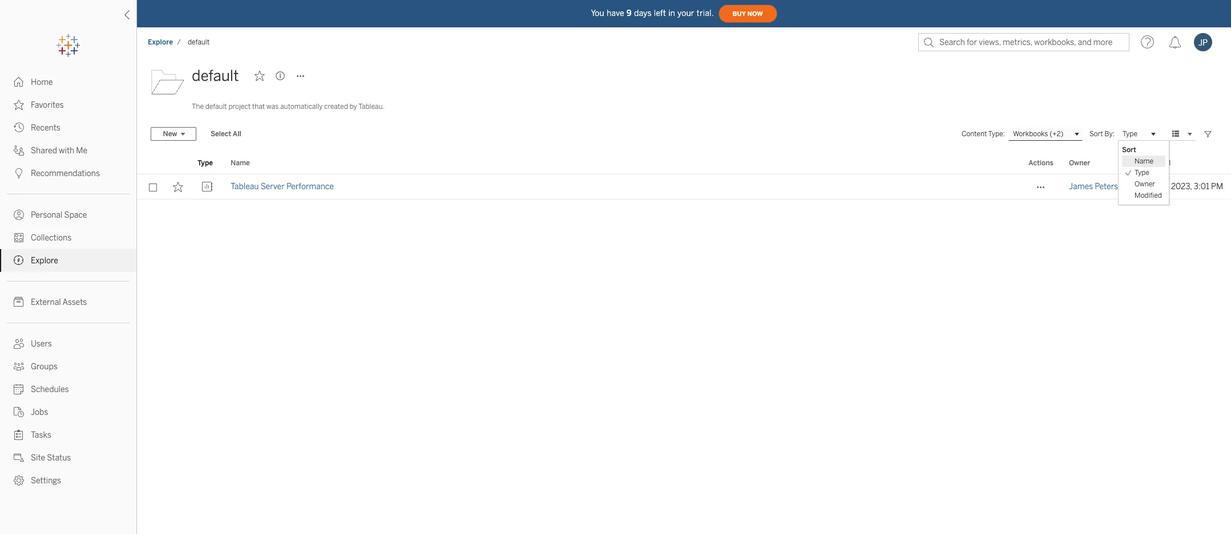 Task type: locate. For each thing, give the bounding box(es) containing it.
your
[[678, 8, 695, 18]]

type up workbook icon on the top left of the page
[[198, 159, 213, 167]]

by text only_f5he34f image left recommendations
[[14, 168, 24, 179]]

external assets link
[[0, 291, 136, 314]]

new button
[[151, 127, 196, 141]]

by text only_f5he34f image left groups
[[14, 362, 24, 372]]

7 by text only_f5he34f image from the top
[[14, 233, 24, 243]]

recommendations
[[31, 169, 100, 179]]

collections link
[[0, 227, 136, 249]]

by text only_f5he34f image for users
[[14, 339, 24, 349]]

1 horizontal spatial name
[[1135, 158, 1154, 166]]

users
[[31, 340, 52, 349]]

favorites
[[31, 100, 64, 110]]

by text only_f5he34f image inside external assets link
[[14, 297, 24, 308]]

tableau server performance link
[[231, 175, 334, 200]]

name inside "checkbox item"
[[1135, 158, 1154, 166]]

by text only_f5he34f image for settings
[[14, 476, 24, 486]]

workbook image
[[202, 182, 212, 192]]

recommendations link
[[0, 162, 136, 185]]

all
[[233, 130, 241, 138]]

6 by text only_f5he34f image from the top
[[14, 210, 24, 220]]

modified left 2023,
[[1135, 192, 1162, 200]]

0 vertical spatial type
[[1123, 130, 1138, 138]]

left
[[654, 8, 666, 18]]

tableau server performance
[[231, 182, 334, 192]]

select all
[[211, 130, 241, 138]]

9 by text only_f5he34f image from the top
[[14, 339, 24, 349]]

8 by text only_f5he34f image from the top
[[14, 297, 24, 308]]

by text only_f5he34f image for collections
[[14, 233, 24, 243]]

owner left "28,"
[[1135, 180, 1156, 188]]

by text only_f5he34f image inside site status link
[[14, 453, 24, 464]]

by text only_f5he34f image for explore
[[14, 256, 24, 266]]

personal space link
[[0, 204, 136, 227]]

5 by text only_f5he34f image from the top
[[14, 168, 24, 179]]

1 by text only_f5he34f image from the top
[[14, 256, 24, 266]]

space
[[64, 211, 87, 220]]

sort up 'name' "checkbox item"
[[1122, 146, 1137, 154]]

by text only_f5he34f image inside favorites link
[[14, 100, 24, 110]]

default element
[[184, 38, 213, 46]]

by text only_f5he34f image for recents
[[14, 123, 24, 133]]

1 vertical spatial explore
[[31, 256, 58, 266]]

by text only_f5he34f image left home
[[14, 77, 24, 87]]

by text only_f5he34f image inside jobs link
[[14, 408, 24, 418]]

1 vertical spatial modified
[[1135, 192, 1162, 200]]

days
[[634, 8, 652, 18]]

buy now
[[733, 10, 763, 17]]

explore left / on the left top
[[148, 38, 173, 46]]

by text only_f5he34f image
[[14, 256, 24, 266], [14, 385, 24, 395], [14, 453, 24, 464], [14, 476, 24, 486]]

3 by text only_f5he34f image from the top
[[14, 453, 24, 464]]

modified
[[1142, 159, 1171, 167], [1135, 192, 1162, 200]]

row
[[137, 175, 1231, 200]]

server
[[261, 182, 285, 192]]

tableau.
[[359, 103, 385, 111]]

type
[[1123, 130, 1138, 138], [198, 159, 213, 167], [1135, 169, 1150, 177]]

by text only_f5he34f image inside shared with me "link"
[[14, 146, 24, 156]]

that
[[252, 103, 265, 111]]

created
[[324, 103, 348, 111]]

12 by text only_f5he34f image from the top
[[14, 430, 24, 441]]

explore link
[[147, 38, 174, 47], [0, 249, 136, 272]]

1 by text only_f5he34f image from the top
[[14, 77, 24, 87]]

collections
[[31, 234, 72, 243]]

by text only_f5he34f image inside groups link
[[14, 362, 24, 372]]

site status link
[[0, 447, 136, 470]]

explore link left / on the left top
[[147, 38, 174, 47]]

by text only_f5he34f image for shared with me
[[14, 146, 24, 156]]

by text only_f5he34f image left the external
[[14, 297, 24, 308]]

owner
[[1069, 159, 1091, 167], [1135, 180, 1156, 188]]

by text only_f5he34f image left jobs
[[14, 408, 24, 418]]

default
[[188, 38, 210, 46], [192, 67, 239, 85], [205, 103, 227, 111]]

by text only_f5he34f image inside settings link
[[14, 476, 24, 486]]

by text only_f5he34f image inside schedules link
[[14, 385, 24, 395]]

by text only_f5he34f image for jobs
[[14, 408, 24, 418]]

by text only_f5he34f image left personal
[[14, 210, 24, 220]]

type down 'name' "checkbox item"
[[1135, 169, 1150, 177]]

9
[[627, 8, 632, 18]]

3 by text only_f5he34f image from the top
[[14, 123, 24, 133]]

by text only_f5he34f image left favorites
[[14, 100, 24, 110]]

project image
[[151, 65, 185, 99]]

1 vertical spatial default
[[192, 67, 239, 85]]

0 horizontal spatial explore
[[31, 256, 58, 266]]

content
[[962, 130, 987, 138]]

groups
[[31, 363, 58, 372]]

workbooks
[[1013, 130, 1048, 138]]

explore
[[148, 38, 173, 46], [31, 256, 58, 266]]

4 by text only_f5he34f image from the top
[[14, 476, 24, 486]]

schedules link
[[0, 379, 136, 401]]

modified up sep
[[1142, 159, 1171, 167]]

name up tableau
[[231, 159, 250, 167]]

name
[[1135, 158, 1154, 166], [231, 159, 250, 167]]

explore /
[[148, 38, 181, 46]]

by text only_f5he34f image inside users link
[[14, 339, 24, 349]]

select
[[211, 130, 231, 138]]

by text only_f5he34f image left users
[[14, 339, 24, 349]]

11 by text only_f5he34f image from the top
[[14, 408, 24, 418]]

home
[[31, 78, 53, 87]]

home link
[[0, 71, 136, 94]]

content type:
[[962, 130, 1005, 138]]

explore link down collections at the top of page
[[0, 249, 136, 272]]

by text only_f5he34f image inside 'collections' link
[[14, 233, 24, 243]]

0 vertical spatial explore link
[[147, 38, 174, 47]]

2 vertical spatial default
[[205, 103, 227, 111]]

explore inside main navigation. press the up and down arrow keys to access links. element
[[31, 256, 58, 266]]

sort
[[1090, 130, 1103, 138], [1122, 146, 1137, 154]]

sort by:
[[1090, 130, 1115, 138]]

by text only_f5he34f image inside explore link
[[14, 256, 24, 266]]

owner up james
[[1069, 159, 1091, 167]]

recents
[[31, 123, 60, 133]]

by text only_f5he34f image inside the personal space 'link'
[[14, 210, 24, 220]]

10 by text only_f5he34f image from the top
[[14, 362, 24, 372]]

28,
[[1158, 182, 1170, 192]]

4 by text only_f5he34f image from the top
[[14, 146, 24, 156]]

by text only_f5he34f image inside recents link
[[14, 123, 24, 133]]

you
[[591, 8, 605, 18]]

0 vertical spatial sort
[[1090, 130, 1103, 138]]

james peterson link
[[1069, 175, 1128, 200]]

1 vertical spatial type
[[198, 159, 213, 167]]

2 by text only_f5he34f image from the top
[[14, 385, 24, 395]]

1 horizontal spatial owner
[[1135, 180, 1156, 188]]

personal space
[[31, 211, 87, 220]]

1 vertical spatial owner
[[1135, 180, 1156, 188]]

1 vertical spatial explore link
[[0, 249, 136, 272]]

sort inside sort group
[[1122, 146, 1137, 154]]

sort left by:
[[1090, 130, 1103, 138]]

default right the
[[205, 103, 227, 111]]

row containing tableau server performance
[[137, 175, 1231, 200]]

by text only_f5he34f image inside tasks link
[[14, 430, 24, 441]]

by text only_f5he34f image left tasks
[[14, 430, 24, 441]]

default right / on the left top
[[188, 38, 210, 46]]

0 vertical spatial modified
[[1142, 159, 1171, 167]]

by text only_f5he34f image for personal space
[[14, 210, 24, 220]]

1 vertical spatial sort
[[1122, 146, 1137, 154]]

0 vertical spatial owner
[[1069, 159, 1091, 167]]

navigation panel element
[[0, 34, 136, 493]]

explore down collections at the top of page
[[31, 256, 58, 266]]

users link
[[0, 333, 136, 356]]

buy
[[733, 10, 746, 17]]

shared
[[31, 146, 57, 156]]

tableau
[[231, 182, 259, 192]]

0 horizontal spatial explore link
[[0, 249, 136, 272]]

0 vertical spatial explore
[[148, 38, 173, 46]]

grid
[[137, 153, 1231, 535]]

type right by:
[[1123, 130, 1138, 138]]

by text only_f5he34f image
[[14, 77, 24, 87], [14, 100, 24, 110], [14, 123, 24, 133], [14, 146, 24, 156], [14, 168, 24, 179], [14, 210, 24, 220], [14, 233, 24, 243], [14, 297, 24, 308], [14, 339, 24, 349], [14, 362, 24, 372], [14, 408, 24, 418], [14, 430, 24, 441]]

by:
[[1105, 130, 1115, 138]]

1 horizontal spatial explore
[[148, 38, 173, 46]]

schedules
[[31, 385, 69, 395]]

1 horizontal spatial sort
[[1122, 146, 1137, 154]]

status
[[47, 454, 71, 464]]

tasks link
[[0, 424, 136, 447]]

by text only_f5he34f image inside home link
[[14, 77, 24, 87]]

by text only_f5he34f image left collections at the top of page
[[14, 233, 24, 243]]

name up sep
[[1135, 158, 1154, 166]]

2 vertical spatial type
[[1135, 169, 1150, 177]]

2 by text only_f5he34f image from the top
[[14, 100, 24, 110]]

by text only_f5he34f image for home
[[14, 77, 24, 87]]

Search for views, metrics, workbooks, and more text field
[[919, 33, 1130, 51]]

by text only_f5he34f image for groups
[[14, 362, 24, 372]]

by text only_f5he34f image left shared
[[14, 146, 24, 156]]

explore for explore
[[31, 256, 58, 266]]

0 horizontal spatial sort
[[1090, 130, 1103, 138]]

default up the
[[192, 67, 239, 85]]

by text only_f5he34f image inside "recommendations" link
[[14, 168, 24, 179]]

site
[[31, 454, 45, 464]]

by text only_f5he34f image left recents
[[14, 123, 24, 133]]



Task type: vqa. For each thing, say whether or not it's contained in the screenshot.
by text only_f5he34f icon within COLLECTIONS link
no



Task type: describe. For each thing, give the bounding box(es) containing it.
explore for explore /
[[148, 38, 173, 46]]

sort for sort by:
[[1090, 130, 1103, 138]]

trial.
[[697, 8, 714, 18]]

external
[[31, 298, 61, 308]]

modified inside sort group
[[1135, 192, 1162, 200]]

2023,
[[1172, 182, 1192, 192]]

in
[[669, 8, 675, 18]]

grid containing tableau server performance
[[137, 153, 1231, 535]]

jobs link
[[0, 401, 136, 424]]

list view image
[[1171, 129, 1181, 139]]

0 horizontal spatial owner
[[1069, 159, 1091, 167]]

with
[[59, 146, 74, 156]]

sep 28, 2023, 3:01 pm
[[1142, 182, 1224, 192]]

1 horizontal spatial explore link
[[147, 38, 174, 47]]

you have 9 days left in your trial.
[[591, 8, 714, 18]]

peterson
[[1095, 182, 1128, 192]]

workbooks (+2)
[[1013, 130, 1064, 138]]

by text only_f5he34f image for recommendations
[[14, 168, 24, 179]]

by text only_f5he34f image for favorites
[[14, 100, 24, 110]]

settings
[[31, 477, 61, 486]]

james peterson
[[1069, 182, 1128, 192]]

type button
[[1118, 127, 1160, 141]]

the
[[192, 103, 204, 111]]

type:
[[989, 130, 1005, 138]]

personal
[[31, 211, 62, 220]]

project
[[229, 103, 251, 111]]

recents link
[[0, 116, 136, 139]]

favorites link
[[0, 94, 136, 116]]

have
[[607, 8, 624, 18]]

external assets
[[31, 298, 87, 308]]

sort for sort
[[1122, 146, 1137, 154]]

modified inside grid
[[1142, 159, 1171, 167]]

actions
[[1029, 159, 1054, 167]]

me
[[76, 146, 87, 156]]

performance
[[287, 182, 334, 192]]

by
[[350, 103, 357, 111]]

by text only_f5he34f image for schedules
[[14, 385, 24, 395]]

jobs
[[31, 408, 48, 418]]

select all button
[[203, 127, 249, 141]]

0 vertical spatial default
[[188, 38, 210, 46]]

tasks
[[31, 431, 51, 441]]

james
[[1069, 182, 1093, 192]]

now
[[748, 10, 763, 17]]

workbooks (+2) button
[[1009, 127, 1083, 141]]

pm
[[1212, 182, 1224, 192]]

groups link
[[0, 356, 136, 379]]

was
[[267, 103, 279, 111]]

(+2)
[[1050, 130, 1064, 138]]

shared with me link
[[0, 139, 136, 162]]

type inside dropdown button
[[1123, 130, 1138, 138]]

sep
[[1142, 182, 1157, 192]]

by text only_f5he34f image for site status
[[14, 453, 24, 464]]

3:01
[[1194, 182, 1210, 192]]

name checkbox item
[[1122, 156, 1166, 167]]

sort group
[[1122, 144, 1166, 202]]

by text only_f5he34f image for external assets
[[14, 297, 24, 308]]

settings link
[[0, 470, 136, 493]]

site status
[[31, 454, 71, 464]]

new
[[163, 130, 177, 138]]

type inside sort group
[[1135, 169, 1150, 177]]

the default project that was automatically created by tableau.
[[192, 103, 385, 111]]

shared with me
[[31, 146, 87, 156]]

/
[[177, 38, 181, 46]]

by text only_f5he34f image for tasks
[[14, 430, 24, 441]]

main navigation. press the up and down arrow keys to access links. element
[[0, 71, 136, 493]]

0 horizontal spatial name
[[231, 159, 250, 167]]

assets
[[62, 298, 87, 308]]

automatically
[[280, 103, 323, 111]]

buy now button
[[719, 5, 777, 23]]

owner inside sort group
[[1135, 180, 1156, 188]]



